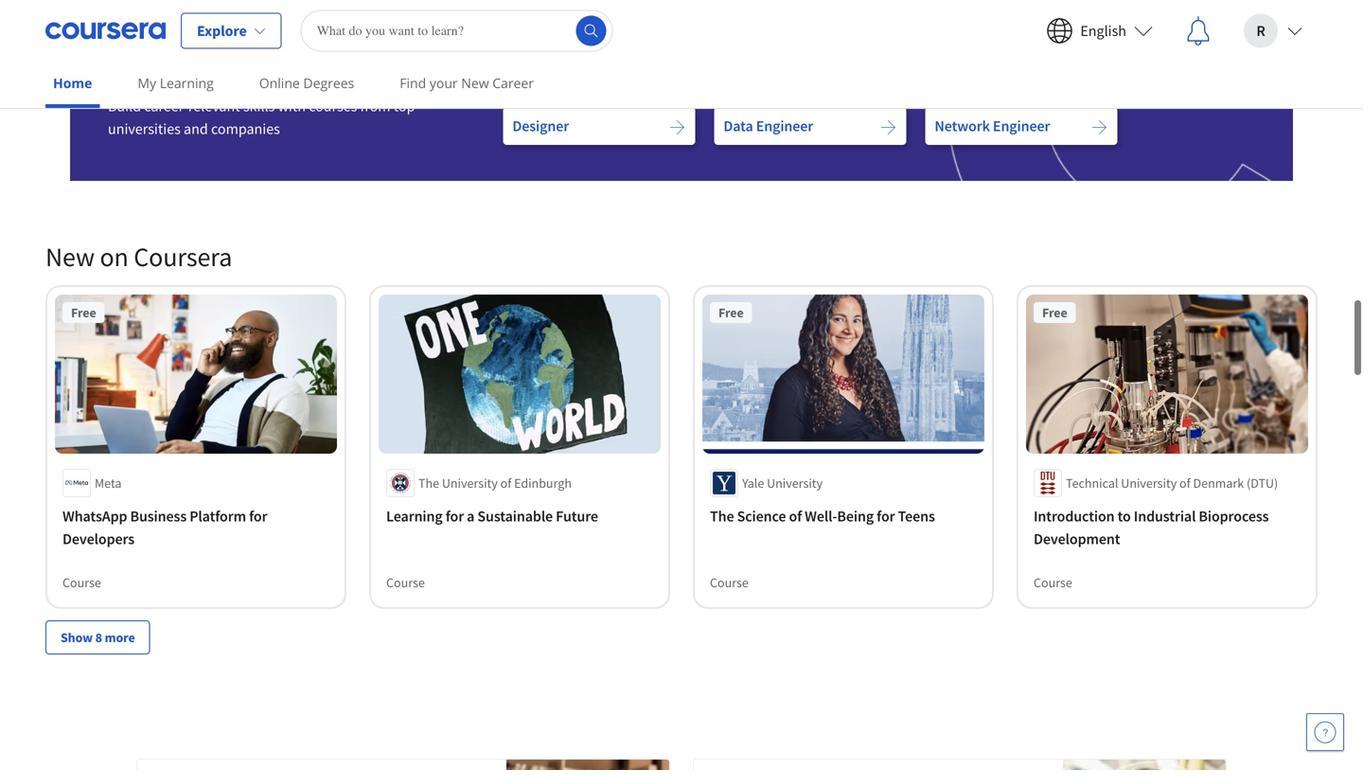 Task type: locate. For each thing, give the bounding box(es) containing it.
2 horizontal spatial for
[[877, 506, 896, 525]]

1 vertical spatial find
[[400, 74, 426, 92]]

introduction to industrial bioprocess development link
[[1034, 505, 1301, 550]]

3 arrow right image from the left
[[1091, 119, 1108, 136]]

explore careers
[[108, 47, 284, 80]]

engineer inside network engineer link
[[994, 117, 1051, 136]]

1 vertical spatial new
[[45, 240, 95, 273]]

1 horizontal spatial university
[[767, 474, 823, 491]]

free for introduction
[[1043, 304, 1068, 321]]

universities
[[108, 119, 181, 138]]

find inside "link"
[[400, 74, 426, 92]]

university up the a
[[442, 474, 498, 491]]

2 university from the left
[[767, 474, 823, 491]]

new on coursera
[[45, 240, 232, 273]]

1 university from the left
[[442, 474, 498, 491]]

georgetown university school of continuing studies set yourself apart as an in-demand talent complete your bachelor's degree with georgetown university's scs. learn more image
[[507, 759, 686, 770]]

new inside "link"
[[462, 74, 489, 92]]

of left well-
[[789, 506, 802, 525]]

1 horizontal spatial find
[[503, 19, 529, 36]]

platform
[[190, 506, 246, 525]]

0 horizontal spatial for
[[249, 506, 268, 525]]

learning
[[149, 19, 200, 36], [160, 74, 214, 92], [386, 506, 443, 525]]

data
[[513, 64, 542, 83], [724, 117, 754, 136]]

2 horizontal spatial arrow right image
[[1091, 119, 1108, 136]]

engineer
[[757, 117, 814, 136], [994, 117, 1051, 136]]

of inside "link"
[[789, 506, 802, 525]]

skills
[[243, 97, 275, 116]]

None search field
[[301, 10, 613, 52]]

online degrees link
[[252, 62, 362, 104]]

degrees
[[303, 74, 354, 92]]

designer
[[513, 117, 569, 136]]

of for denmark
[[1180, 474, 1191, 491]]

the
[[419, 474, 440, 491], [710, 506, 734, 525]]

1 horizontal spatial career
[[493, 74, 534, 92]]

1 for from the left
[[249, 506, 268, 525]]

my
[[138, 74, 156, 92]]

new
[[462, 74, 489, 92], [45, 240, 95, 273]]

1 horizontal spatial data
[[724, 117, 754, 136]]

arrow right image for network
[[1091, 119, 1108, 136]]

3 course from the left
[[710, 574, 749, 591]]

data scientist link
[[503, 54, 696, 92]]

learning for career
[[149, 19, 200, 36]]

university
[[442, 474, 498, 491], [767, 474, 823, 491], [1122, 474, 1178, 491]]

0 vertical spatial the
[[419, 474, 440, 491]]

free
[[71, 304, 96, 321], [719, 304, 744, 321], [1043, 304, 1068, 321]]

0 horizontal spatial find
[[400, 74, 426, 92]]

1 vertical spatial data
[[724, 117, 754, 136]]

introduction to industrial bioprocess development
[[1034, 506, 1270, 548]]

explore button
[[181, 13, 282, 49]]

explore
[[197, 21, 247, 40], [108, 47, 193, 80]]

1 arrow right image from the left
[[669, 119, 686, 136]]

being
[[838, 506, 874, 525]]

1 vertical spatial learning
[[160, 74, 214, 92]]

1 horizontal spatial new
[[462, 74, 489, 92]]

the left the science
[[710, 506, 734, 525]]

data for data engineer
[[724, 117, 754, 136]]

career
[[108, 19, 146, 36], [493, 74, 534, 92]]

2 vertical spatial learning
[[386, 506, 443, 525]]

career up the designer
[[493, 74, 534, 92]]

0 horizontal spatial engineer
[[757, 117, 814, 136]]

1 horizontal spatial free
[[719, 304, 744, 321]]

well-
[[805, 506, 838, 525]]

arrow right image inside network engineer link
[[1091, 119, 1108, 136]]

your down what do you want to learn? text field
[[430, 74, 458, 92]]

0 horizontal spatial arrow right image
[[669, 119, 686, 136]]

1 horizontal spatial explore
[[197, 21, 247, 40]]

explore up careers
[[197, 21, 247, 40]]

learning inside "link"
[[386, 506, 443, 525]]

career inside "link"
[[493, 74, 534, 92]]

developers
[[63, 529, 135, 548]]

1 horizontal spatial engineer
[[994, 117, 1051, 136]]

1 vertical spatial your
[[430, 74, 458, 92]]

engineer for data engineer
[[757, 117, 814, 136]]

help center image
[[1315, 721, 1337, 744]]

learning up explore careers
[[149, 19, 200, 36]]

explore inside popup button
[[197, 21, 247, 40]]

your for next
[[531, 19, 558, 36]]

bioprocess
[[1199, 506, 1270, 525]]

for left the a
[[446, 506, 464, 525]]

0 vertical spatial find
[[503, 19, 529, 36]]

yale university
[[743, 474, 823, 491]]

a
[[467, 506, 475, 525]]

career up my
[[108, 19, 146, 36]]

course
[[63, 574, 101, 591], [386, 574, 425, 591], [710, 574, 749, 591], [1034, 574, 1073, 591]]

0 vertical spatial career
[[108, 19, 146, 36]]

your inside "link"
[[430, 74, 458, 92]]

0 horizontal spatial new
[[45, 240, 95, 273]]

1 horizontal spatial your
[[531, 19, 558, 36]]

0 horizontal spatial free
[[71, 304, 96, 321]]

2 horizontal spatial university
[[1122, 474, 1178, 491]]

show 8 more
[[61, 629, 135, 646]]

0 vertical spatial data
[[513, 64, 542, 83]]

your for new
[[430, 74, 458, 92]]

3 free from the left
[[1043, 304, 1068, 321]]

1 horizontal spatial for
[[446, 506, 464, 525]]

1 course from the left
[[63, 574, 101, 591]]

2 horizontal spatial of
[[1180, 474, 1191, 491]]

for right platform
[[249, 506, 268, 525]]

0 vertical spatial explore
[[197, 21, 247, 40]]

for
[[249, 506, 268, 525], [446, 506, 464, 525], [877, 506, 896, 525]]

1 horizontal spatial arrow right image
[[880, 119, 897, 136]]

data engineer link
[[714, 107, 907, 145]]

1 free from the left
[[71, 304, 96, 321]]

the up learning for a sustainable future
[[419, 474, 440, 491]]

home
[[53, 74, 92, 92]]

arrow right image
[[669, 119, 686, 136], [880, 119, 897, 136], [1091, 119, 1108, 136]]

2 free from the left
[[719, 304, 744, 321]]

1 vertical spatial career
[[493, 74, 534, 92]]

new left on
[[45, 240, 95, 273]]

from
[[360, 97, 391, 116]]

2 engineer from the left
[[994, 117, 1051, 136]]

engineer inside data engineer link
[[757, 117, 814, 136]]

arrow right image inside data engineer link
[[880, 119, 897, 136]]

1 engineer from the left
[[757, 117, 814, 136]]

university up 'industrial'
[[1122, 474, 1178, 491]]

learning up career-
[[160, 74, 214, 92]]

3 university from the left
[[1122, 474, 1178, 491]]

course for the science of well-being for teens
[[710, 574, 749, 591]]

of left denmark
[[1180, 474, 1191, 491]]

scientist
[[545, 64, 601, 83]]

build career-relevant skills with courses from top universities and companies
[[108, 97, 415, 138]]

1 horizontal spatial the
[[710, 506, 734, 525]]

find your next role
[[503, 19, 611, 36]]

learning left the a
[[386, 506, 443, 525]]

online degrees
[[259, 74, 354, 92]]

development
[[1034, 529, 1121, 548]]

0 vertical spatial learning
[[149, 19, 200, 36]]

teens
[[898, 506, 936, 525]]

0 horizontal spatial your
[[430, 74, 458, 92]]

paths
[[202, 19, 234, 36]]

0 horizontal spatial career
[[108, 19, 146, 36]]

0 horizontal spatial the
[[419, 474, 440, 491]]

the inside "link"
[[710, 506, 734, 525]]

technical
[[1066, 474, 1119, 491]]

0 horizontal spatial data
[[513, 64, 542, 83]]

find up top
[[400, 74, 426, 92]]

1 vertical spatial the
[[710, 506, 734, 525]]

courses
[[309, 97, 357, 116]]

find for find your next role
[[503, 19, 529, 36]]

free for the
[[719, 304, 744, 321]]

home link
[[45, 62, 100, 108]]

the science of well-being for teens
[[710, 506, 936, 525]]

find for find your new career
[[400, 74, 426, 92]]

your left the next
[[531, 19, 558, 36]]

the university of edinburgh
[[419, 474, 572, 491]]

2 horizontal spatial free
[[1043, 304, 1068, 321]]

find your new career link
[[392, 62, 542, 104]]

0 horizontal spatial explore
[[108, 47, 193, 80]]

4 course from the left
[[1034, 574, 1073, 591]]

1 horizontal spatial of
[[789, 506, 802, 525]]

2 arrow right image from the left
[[880, 119, 897, 136]]

new down what do you want to learn? text field
[[462, 74, 489, 92]]

your
[[531, 19, 558, 36], [430, 74, 458, 92]]

2 course from the left
[[386, 574, 425, 591]]

1 vertical spatial explore
[[108, 47, 193, 80]]

coursera
[[134, 240, 232, 273]]

find left the next
[[503, 19, 529, 36]]

coursera image
[[45, 16, 166, 46]]

whatsapp
[[63, 506, 127, 525]]

8
[[95, 629, 102, 646]]

network engineer
[[935, 117, 1051, 136]]

for right being
[[877, 506, 896, 525]]

of for edinburgh
[[501, 474, 512, 491]]

edinburgh
[[514, 474, 572, 491]]

of
[[501, 474, 512, 491], [1180, 474, 1191, 491], [789, 506, 802, 525]]

explore down career learning paths
[[108, 47, 193, 80]]

build
[[108, 97, 141, 116]]

university for of
[[767, 474, 823, 491]]

0 vertical spatial new
[[462, 74, 489, 92]]

0 horizontal spatial of
[[501, 474, 512, 491]]

data engineer
[[724, 117, 814, 136]]

next
[[560, 19, 586, 36]]

university right yale
[[767, 474, 823, 491]]

meta
[[95, 474, 122, 491]]

more
[[105, 629, 135, 646]]

0 vertical spatial your
[[531, 19, 558, 36]]

find
[[503, 19, 529, 36], [400, 74, 426, 92]]

industrial
[[1135, 506, 1197, 525]]

0 horizontal spatial university
[[442, 474, 498, 491]]

of up "sustainable"
[[501, 474, 512, 491]]



Task type: vqa. For each thing, say whether or not it's contained in the screenshot.


Task type: describe. For each thing, give the bounding box(es) containing it.
technical university of denmark (dtu)
[[1066, 474, 1279, 491]]

business
[[130, 506, 187, 525]]

learning for a sustainable future link
[[386, 505, 654, 527]]

whatsapp business platform for developers
[[63, 506, 268, 548]]

r button
[[1229, 0, 1318, 61]]

relevant
[[188, 97, 240, 116]]

english button
[[1032, 0, 1169, 61]]

my learning
[[138, 74, 214, 92]]

network engineer link
[[926, 107, 1118, 145]]

university for industrial
[[1122, 474, 1178, 491]]

career learning paths
[[108, 19, 234, 36]]

yale
[[743, 474, 765, 491]]

course for introduction to industrial bioprocess development
[[1034, 574, 1073, 591]]

3 for from the left
[[877, 506, 896, 525]]

show
[[61, 629, 93, 646]]

on
[[100, 240, 129, 273]]

of for well-
[[789, 506, 802, 525]]

with
[[278, 97, 306, 116]]

course for learning for a sustainable future
[[386, 574, 425, 591]]

english
[[1081, 21, 1127, 40]]

top
[[394, 97, 415, 116]]

career-
[[144, 97, 188, 116]]

learning for a sustainable future
[[386, 506, 599, 525]]

the for the university of edinburgh
[[419, 474, 440, 491]]

data for data scientist
[[513, 64, 542, 83]]

arrow right image for data
[[880, 119, 897, 136]]

engineer for network engineer
[[994, 117, 1051, 136]]

whatsapp business platform for developers link
[[63, 505, 330, 550]]

future
[[556, 506, 599, 525]]

the science of well-being for teens link
[[710, 505, 977, 527]]

(dtu)
[[1247, 474, 1279, 491]]

free for whatsapp
[[71, 304, 96, 321]]

course for whatsapp business platform for developers
[[63, 574, 101, 591]]

designer link
[[503, 107, 696, 145]]

find your new career
[[400, 74, 534, 92]]

and
[[184, 119, 208, 138]]

new on coursera collection element
[[34, 209, 1330, 685]]

2 for from the left
[[446, 506, 464, 525]]

companies
[[211, 119, 280, 138]]

What do you want to learn? text field
[[301, 10, 613, 52]]

denmark
[[1194, 474, 1245, 491]]

sustainable
[[478, 506, 553, 525]]

my learning link
[[130, 62, 221, 104]]

arrow right image inside designer link
[[669, 119, 686, 136]]

explore for explore careers
[[108, 47, 193, 80]]

introduction
[[1034, 506, 1115, 525]]

careers
[[198, 47, 284, 80]]

for inside whatsapp business platform for developers
[[249, 506, 268, 525]]

data scientist
[[513, 64, 601, 83]]

to
[[1118, 506, 1132, 525]]

role
[[588, 19, 611, 36]]

r
[[1257, 21, 1266, 40]]

network
[[935, 117, 991, 136]]

science
[[737, 506, 786, 525]]

learning for my
[[160, 74, 214, 92]]

explore for explore
[[197, 21, 247, 40]]

university of illinois earn a master's degree in management build a strong foundation of fundamental business skills in just 12 months. learn more image
[[1064, 759, 1227, 770]]

the for the science of well-being for teens
[[710, 506, 734, 525]]

online
[[259, 74, 300, 92]]

university for a
[[442, 474, 498, 491]]

show 8 more button
[[45, 620, 150, 654]]



